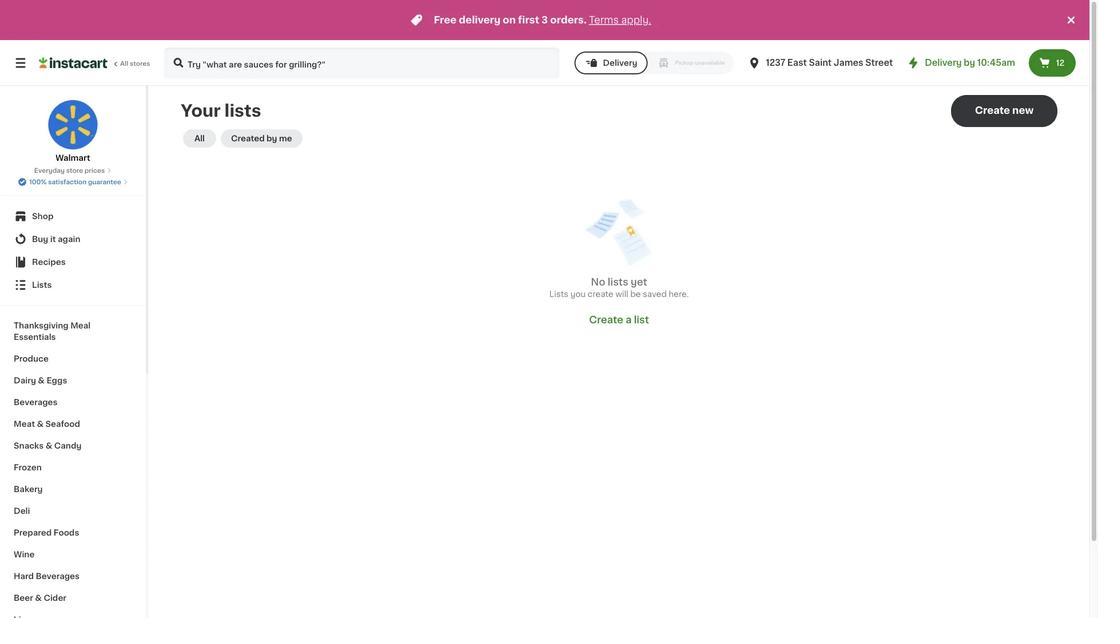 Task type: vqa. For each thing, say whether or not it's contained in the screenshot.
for
no



Task type: describe. For each thing, give the bounding box(es) containing it.
beer & cider link
[[7, 587, 139, 609]]

dairy
[[14, 377, 36, 385]]

hard beverages link
[[7, 565, 139, 587]]

yet
[[631, 277, 648, 287]]

instacart logo image
[[39, 56, 108, 70]]

create for create a list
[[589, 315, 624, 325]]

free delivery on first 3 orders. terms apply.
[[434, 15, 652, 25]]

1237
[[766, 59, 786, 67]]

bakery link
[[7, 478, 139, 500]]

100% satisfaction guarantee
[[29, 179, 121, 185]]

deli link
[[7, 500, 139, 522]]

100%
[[29, 179, 47, 185]]

be
[[631, 290, 641, 298]]

snacks & candy link
[[7, 435, 139, 457]]

all for all
[[195, 134, 205, 142]]

snacks
[[14, 442, 44, 450]]

new
[[1013, 106, 1034, 115]]

saint
[[809, 59, 832, 67]]

your lists
[[181, 103, 261, 119]]

frozen
[[14, 464, 42, 472]]

0 horizontal spatial lists
[[32, 281, 52, 289]]

walmart link
[[48, 100, 98, 164]]

wine link
[[7, 544, 139, 565]]

essentials
[[14, 333, 56, 341]]

create a list link
[[589, 314, 649, 326]]

everyday
[[34, 167, 65, 174]]

everyday store prices link
[[34, 166, 112, 175]]

street
[[866, 59, 893, 67]]

your
[[181, 103, 221, 119]]

me
[[279, 134, 292, 142]]

create new button
[[952, 95, 1058, 127]]

you
[[571, 290, 586, 298]]

1237 east saint james street
[[766, 59, 893, 67]]

frozen link
[[7, 457, 139, 478]]

hard
[[14, 572, 34, 580]]

delivery by 10:45am
[[925, 59, 1016, 67]]

all stores
[[120, 60, 150, 67]]

created
[[231, 134, 265, 142]]

satisfaction
[[48, 179, 87, 185]]

store
[[66, 167, 83, 174]]

by for created
[[267, 134, 277, 142]]

saved
[[643, 290, 667, 298]]

deli
[[14, 507, 30, 515]]

3
[[542, 15, 548, 25]]

delivery
[[459, 15, 501, 25]]

1 vertical spatial beverages
[[36, 572, 80, 580]]

beer
[[14, 594, 33, 602]]

no lists yet lists you create will be saved here.
[[550, 277, 689, 298]]

shop link
[[7, 205, 139, 228]]

limited time offer region
[[0, 0, 1065, 40]]

& for snacks
[[46, 442, 52, 450]]

will
[[616, 290, 629, 298]]

seafood
[[46, 420, 80, 428]]

delivery button
[[575, 52, 648, 74]]

create for create new
[[976, 106, 1011, 115]]

a
[[626, 315, 632, 325]]

prepared foods
[[14, 529, 79, 537]]

wine
[[14, 551, 35, 559]]

everyday store prices
[[34, 167, 105, 174]]

bakery
[[14, 485, 43, 493]]

delivery for delivery
[[603, 59, 638, 67]]

10:45am
[[978, 59, 1016, 67]]



Task type: locate. For each thing, give the bounding box(es) containing it.
lists inside no lists yet lists you create will be saved here.
[[550, 290, 569, 298]]

beverages link
[[7, 391, 139, 413]]

all stores link
[[39, 47, 151, 79]]

walmart logo image
[[48, 100, 98, 150]]

on
[[503, 15, 516, 25]]

0 vertical spatial lists
[[32, 281, 52, 289]]

stores
[[130, 60, 150, 67]]

& left eggs
[[38, 377, 45, 385]]

create new
[[976, 106, 1034, 115]]

shop
[[32, 212, 53, 220]]

lists left you in the top of the page
[[550, 290, 569, 298]]

dairy & eggs
[[14, 377, 67, 385]]

0 vertical spatial lists
[[225, 103, 261, 119]]

eggs
[[47, 377, 67, 385]]

0 horizontal spatial create
[[589, 315, 624, 325]]

1 horizontal spatial create
[[976, 106, 1011, 115]]

lists
[[225, 103, 261, 119], [608, 277, 629, 287]]

100% satisfaction guarantee button
[[18, 175, 128, 187]]

1 vertical spatial all
[[195, 134, 205, 142]]

delivery left 10:45am
[[925, 59, 962, 67]]

0 horizontal spatial by
[[267, 134, 277, 142]]

lists up "will"
[[608, 277, 629, 287]]

james
[[834, 59, 864, 67]]

orders.
[[551, 15, 587, 25]]

create left a at the bottom right of the page
[[589, 315, 624, 325]]

all button
[[183, 129, 216, 148]]

meat & seafood link
[[7, 413, 139, 435]]

& for beer
[[35, 594, 42, 602]]

first
[[518, 15, 540, 25]]

meal
[[70, 322, 91, 330]]

1 horizontal spatial lists
[[550, 290, 569, 298]]

lists inside no lists yet lists you create will be saved here.
[[608, 277, 629, 287]]

1 horizontal spatial all
[[195, 134, 205, 142]]

Search field
[[165, 48, 559, 78]]

1 horizontal spatial delivery
[[925, 59, 962, 67]]

buy it again link
[[7, 228, 139, 251]]

delivery inside "delivery" button
[[603, 59, 638, 67]]

all down your
[[195, 134, 205, 142]]

all for all stores
[[120, 60, 128, 67]]

prices
[[85, 167, 105, 174]]

& left the "candy"
[[46, 442, 52, 450]]

delivery
[[925, 59, 962, 67], [603, 59, 638, 67]]

lists link
[[7, 274, 139, 296]]

delivery for delivery by 10:45am
[[925, 59, 962, 67]]

by left me
[[267, 134, 277, 142]]

apply.
[[622, 15, 652, 25]]

1 vertical spatial by
[[267, 134, 277, 142]]

12
[[1057, 59, 1065, 67]]

lists up created
[[225, 103, 261, 119]]

list
[[634, 315, 649, 325]]

prepared foods link
[[7, 522, 139, 544]]

all
[[120, 60, 128, 67], [195, 134, 205, 142]]

delivery by 10:45am link
[[907, 56, 1016, 70]]

beverages down dairy & eggs
[[14, 398, 58, 406]]

& right meat
[[37, 420, 44, 428]]

0 vertical spatial create
[[976, 106, 1011, 115]]

1 vertical spatial create
[[589, 315, 624, 325]]

1 horizontal spatial by
[[964, 59, 976, 67]]

create
[[976, 106, 1011, 115], [589, 315, 624, 325]]

beverages
[[14, 398, 58, 406], [36, 572, 80, 580]]

lists
[[32, 281, 52, 289], [550, 290, 569, 298]]

free
[[434, 15, 457, 25]]

recipes
[[32, 258, 66, 266]]

0 horizontal spatial lists
[[225, 103, 261, 119]]

thanksgiving meal essentials
[[14, 322, 91, 341]]

east
[[788, 59, 807, 67]]

0 horizontal spatial all
[[120, 60, 128, 67]]

by for delivery
[[964, 59, 976, 67]]

beer & cider
[[14, 594, 66, 602]]

& for dairy
[[38, 377, 45, 385]]

dairy & eggs link
[[7, 370, 139, 391]]

lists for no
[[608, 277, 629, 287]]

thanksgiving meal essentials link
[[7, 315, 139, 348]]

walmart
[[56, 154, 90, 162]]

&
[[38, 377, 45, 385], [37, 420, 44, 428], [46, 442, 52, 450], [35, 594, 42, 602]]

create
[[588, 290, 614, 298]]

0 vertical spatial all
[[120, 60, 128, 67]]

lists down recipes
[[32, 281, 52, 289]]

None search field
[[164, 47, 560, 79]]

& right the beer
[[35, 594, 42, 602]]

produce link
[[7, 348, 139, 370]]

all inside 'button'
[[195, 134, 205, 142]]

buy
[[32, 235, 48, 243]]

recipes link
[[7, 251, 139, 274]]

create inside 'button'
[[976, 106, 1011, 115]]

hard beverages
[[14, 572, 80, 580]]

by left 10:45am
[[964, 59, 976, 67]]

terms apply. link
[[589, 15, 652, 25]]

0 vertical spatial by
[[964, 59, 976, 67]]

terms
[[589, 15, 619, 25]]

1237 east saint james street button
[[748, 47, 893, 79]]

lists for your
[[225, 103, 261, 119]]

it
[[50, 235, 56, 243]]

create left new
[[976, 106, 1011, 115]]

snacks & candy
[[14, 442, 82, 450]]

cider
[[44, 594, 66, 602]]

produce
[[14, 355, 49, 363]]

1 vertical spatial lists
[[608, 277, 629, 287]]

prepared
[[14, 529, 52, 537]]

0 vertical spatial beverages
[[14, 398, 58, 406]]

0 horizontal spatial delivery
[[603, 59, 638, 67]]

meat
[[14, 420, 35, 428]]

created by me button
[[221, 129, 303, 148]]

no
[[591, 277, 606, 287]]

thanksgiving
[[14, 322, 69, 330]]

& inside "link"
[[38, 377, 45, 385]]

1 horizontal spatial lists
[[608, 277, 629, 287]]

create a list
[[589, 315, 649, 325]]

delivery down terms apply. link
[[603, 59, 638, 67]]

all left stores at the left top of page
[[120, 60, 128, 67]]

1 vertical spatial lists
[[550, 290, 569, 298]]

12 button
[[1029, 49, 1076, 77]]

again
[[58, 235, 80, 243]]

& for meat
[[37, 420, 44, 428]]

delivery inside delivery by 10:45am link
[[925, 59, 962, 67]]

meat & seafood
[[14, 420, 80, 428]]

candy
[[54, 442, 82, 450]]

created by me
[[231, 134, 292, 142]]

by inside button
[[267, 134, 277, 142]]

here.
[[669, 290, 689, 298]]

foods
[[54, 529, 79, 537]]

buy it again
[[32, 235, 80, 243]]

service type group
[[575, 52, 734, 74]]

beverages up cider
[[36, 572, 80, 580]]



